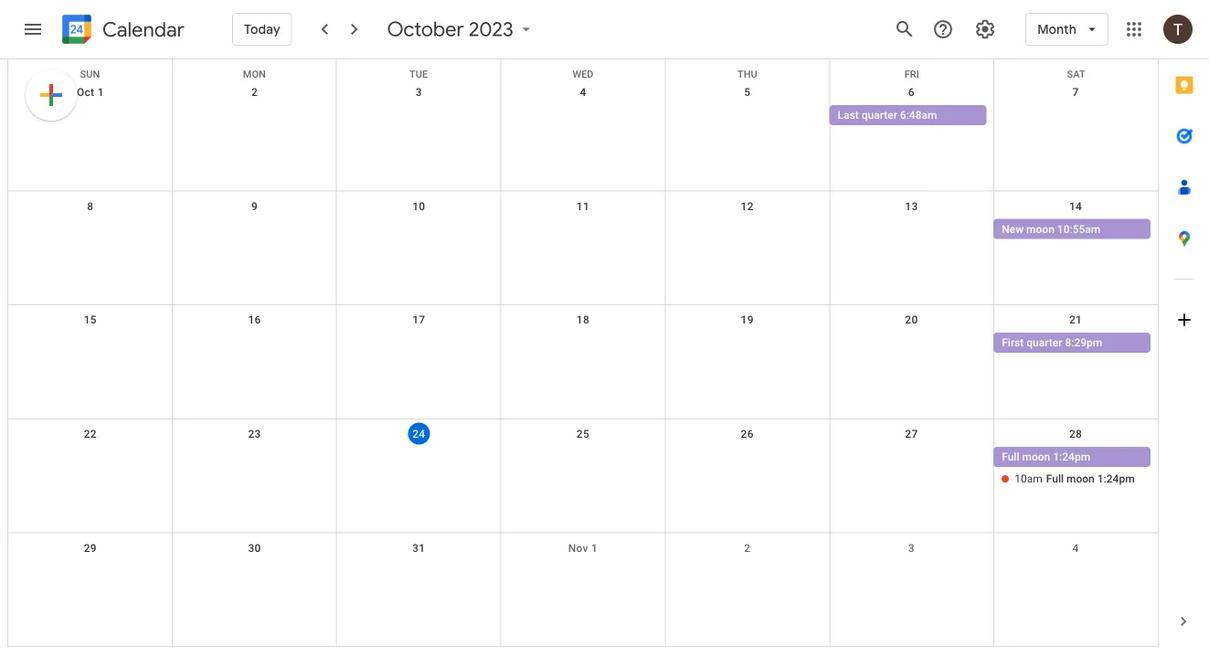 Task type: vqa. For each thing, say whether or not it's contained in the screenshot.
moon corresponding to New
yes



Task type: describe. For each thing, give the bounding box(es) containing it.
cell down "23"
[[173, 447, 337, 491]]

8:29pm
[[1066, 337, 1103, 350]]

23
[[248, 428, 261, 441]]

oct
[[77, 86, 95, 99]]

cell down 5
[[666, 105, 830, 127]]

12
[[741, 200, 754, 213]]

1:24pm inside full moon 1:24pm button
[[1054, 451, 1091, 463]]

cell down 16
[[173, 333, 337, 355]]

10
[[413, 200, 426, 213]]

last quarter 6:48am button
[[830, 105, 987, 125]]

calendar heading
[[99, 17, 185, 43]]

20
[[906, 314, 919, 327]]

support image
[[933, 18, 955, 40]]

first quarter 8:29pm button
[[994, 333, 1151, 353]]

16
[[248, 314, 261, 327]]

21
[[1070, 314, 1083, 327]]

tue
[[410, 69, 428, 80]]

6
[[909, 86, 915, 99]]

cell down 13
[[830, 219, 994, 241]]

cell down 27
[[830, 447, 994, 491]]

new moon 10:55am button
[[994, 219, 1151, 239]]

nov 1
[[569, 542, 598, 555]]

17
[[413, 314, 426, 327]]

0 vertical spatial 3
[[416, 86, 422, 99]]

row containing 24
[[8, 420, 1159, 534]]

cell down "wed"
[[501, 105, 666, 127]]

15
[[84, 314, 97, 327]]

settings menu image
[[975, 18, 997, 40]]

month
[[1038, 21, 1077, 37]]

10am full moon 1:24pm
[[1015, 473, 1136, 485]]

1 vertical spatial 3
[[909, 542, 915, 555]]

moon for full
[[1023, 451, 1051, 463]]

10am
[[1015, 473, 1043, 485]]

cell down tue
[[337, 105, 501, 127]]

cell down 26
[[666, 447, 830, 491]]

cell down 22
[[8, 447, 173, 491]]

cell down 10
[[337, 219, 501, 241]]

nov
[[569, 542, 589, 555]]

1 for oct 1
[[98, 86, 104, 99]]

24
[[413, 427, 426, 440]]

11
[[577, 200, 590, 213]]

moon for new
[[1027, 223, 1055, 236]]

row containing oct 1
[[8, 78, 1159, 192]]

october 2023
[[387, 16, 514, 42]]

cell down 17
[[337, 333, 501, 355]]

14
[[1070, 200, 1083, 213]]

fri
[[905, 69, 920, 80]]

22
[[84, 428, 97, 441]]

main drawer image
[[22, 18, 44, 40]]

row containing 8
[[8, 192, 1159, 306]]

cell down the 9
[[173, 219, 337, 241]]

1 for nov 1
[[592, 542, 598, 555]]

0 horizontal spatial 2
[[251, 86, 258, 99]]

cell down 11
[[501, 219, 666, 241]]

cell down 15
[[8, 333, 173, 355]]

october 2023 button
[[380, 16, 543, 42]]

1 vertical spatial 1:24pm
[[1098, 473, 1136, 485]]

month button
[[1026, 7, 1109, 51]]

sun
[[80, 69, 100, 80]]

cell down 24 at the bottom left of page
[[337, 447, 501, 491]]

cell down the mon
[[173, 105, 337, 127]]

full moon 1:24pm
[[1003, 451, 1091, 463]]



Task type: locate. For each thing, give the bounding box(es) containing it.
row
[[8, 59, 1159, 80], [8, 78, 1159, 192], [8, 192, 1159, 306], [8, 306, 1159, 420], [8, 420, 1159, 534], [8, 534, 1159, 647]]

0 vertical spatial full
[[1003, 451, 1020, 463]]

calendar
[[102, 17, 185, 43]]

grid
[[7, 59, 1159, 647]]

5 row from the top
[[8, 420, 1159, 534]]

0 horizontal spatial full
[[1003, 451, 1020, 463]]

oct 1
[[77, 86, 104, 99]]

cell down '18'
[[501, 333, 666, 355]]

1:24pm
[[1054, 451, 1091, 463], [1098, 473, 1136, 485]]

9
[[251, 200, 258, 213]]

1 vertical spatial full
[[1047, 473, 1065, 485]]

26
[[741, 428, 754, 441]]

0 vertical spatial moon
[[1027, 223, 1055, 236]]

full inside button
[[1003, 451, 1020, 463]]

quarter right last
[[862, 109, 898, 122]]

6 row from the top
[[8, 534, 1159, 647]]

1 right oct
[[98, 86, 104, 99]]

0 horizontal spatial 1
[[98, 86, 104, 99]]

1 horizontal spatial 1
[[592, 542, 598, 555]]

2 vertical spatial moon
[[1067, 473, 1095, 485]]

first
[[1003, 337, 1025, 350]]

19
[[741, 314, 754, 327]]

row containing 15
[[8, 306, 1159, 420]]

0 vertical spatial 1
[[98, 86, 104, 99]]

cell down '20' on the right of the page
[[830, 333, 994, 355]]

4 row from the top
[[8, 306, 1159, 420]]

2
[[251, 86, 258, 99], [745, 542, 751, 555]]

today button
[[232, 7, 292, 51]]

1 vertical spatial 1
[[592, 542, 598, 555]]

0 vertical spatial 1:24pm
[[1054, 451, 1091, 463]]

0 horizontal spatial 4
[[580, 86, 587, 99]]

tab list
[[1160, 59, 1210, 596]]

5
[[745, 86, 751, 99]]

4 down 10am full moon 1:24pm
[[1073, 542, 1080, 555]]

1 right nov
[[592, 542, 598, 555]]

1:24pm up 10am full moon 1:24pm
[[1054, 451, 1091, 463]]

27
[[906, 428, 919, 441]]

31
[[413, 542, 426, 555]]

1 row from the top
[[8, 59, 1159, 80]]

quarter right the first
[[1027, 337, 1063, 350]]

sat
[[1068, 69, 1086, 80]]

last
[[838, 109, 859, 122]]

full moon 1:24pm button
[[994, 447, 1151, 467]]

moon
[[1027, 223, 1055, 236], [1023, 451, 1051, 463], [1067, 473, 1095, 485]]

25
[[577, 428, 590, 441]]

cell down 25
[[501, 447, 666, 491]]

6:48am
[[901, 109, 938, 122]]

new moon 10:55am
[[1003, 223, 1101, 236]]

cell down 12
[[666, 219, 830, 241]]

0 vertical spatial 2
[[251, 86, 258, 99]]

moon up 10am
[[1023, 451, 1051, 463]]

moon down full moon 1:24pm button
[[1067, 473, 1095, 485]]

1 horizontal spatial 4
[[1073, 542, 1080, 555]]

2 row from the top
[[8, 78, 1159, 192]]

quarter for 8:29pm
[[1027, 337, 1063, 350]]

moon inside new moon 10:55am button
[[1027, 223, 1055, 236]]

october
[[387, 16, 465, 42]]

cell down 19
[[666, 333, 830, 355]]

4 down "wed"
[[580, 86, 587, 99]]

1
[[98, 86, 104, 99], [592, 542, 598, 555]]

cell
[[8, 105, 173, 127], [173, 105, 337, 127], [337, 105, 501, 127], [501, 105, 666, 127], [666, 105, 830, 127], [994, 105, 1159, 127], [173, 219, 337, 241], [337, 219, 501, 241], [501, 219, 666, 241], [666, 219, 830, 241], [830, 219, 994, 241], [8, 333, 173, 355], [173, 333, 337, 355], [337, 333, 501, 355], [501, 333, 666, 355], [666, 333, 830, 355], [830, 333, 994, 355], [8, 447, 173, 491], [173, 447, 337, 491], [337, 447, 501, 491], [501, 447, 666, 491], [666, 447, 830, 491], [830, 447, 994, 491], [994, 447, 1159, 491]]

0 vertical spatial 4
[[580, 86, 587, 99]]

29
[[84, 542, 97, 555]]

18
[[577, 314, 590, 327]]

wed
[[573, 69, 594, 80]]

1 horizontal spatial full
[[1047, 473, 1065, 485]]

quarter for 6:48am
[[862, 109, 898, 122]]

0 vertical spatial quarter
[[862, 109, 898, 122]]

28
[[1070, 428, 1083, 441]]

full down full moon 1:24pm
[[1047, 473, 1065, 485]]

10:55am
[[1058, 223, 1101, 236]]

first quarter 8:29pm
[[1003, 337, 1103, 350]]

3
[[416, 86, 422, 99], [909, 542, 915, 555]]

1 horizontal spatial 1:24pm
[[1098, 473, 1136, 485]]

1 horizontal spatial quarter
[[1027, 337, 1063, 350]]

4
[[580, 86, 587, 99], [1073, 542, 1080, 555]]

row containing sun
[[8, 59, 1159, 80]]

0 horizontal spatial 1:24pm
[[1054, 451, 1091, 463]]

1:24pm down full moon 1:24pm button
[[1098, 473, 1136, 485]]

1 vertical spatial quarter
[[1027, 337, 1063, 350]]

8
[[87, 200, 94, 213]]

2023
[[469, 16, 514, 42]]

0 horizontal spatial quarter
[[862, 109, 898, 122]]

grid containing oct 1
[[7, 59, 1159, 647]]

30
[[248, 542, 261, 555]]

cell containing full moon 1:24pm
[[994, 447, 1159, 491]]

cell down 28
[[994, 447, 1159, 491]]

1 horizontal spatial 3
[[909, 542, 915, 555]]

1 vertical spatial 2
[[745, 542, 751, 555]]

last quarter 6:48am
[[838, 109, 938, 122]]

7
[[1073, 86, 1080, 99]]

13
[[906, 200, 919, 213]]

mon
[[243, 69, 266, 80]]

quarter
[[862, 109, 898, 122], [1027, 337, 1063, 350]]

full up 10am
[[1003, 451, 1020, 463]]

moon right new
[[1027, 223, 1055, 236]]

cell down 7
[[994, 105, 1159, 127]]

today
[[244, 21, 280, 37]]

1 horizontal spatial 2
[[745, 542, 751, 555]]

new
[[1003, 223, 1024, 236]]

calendar element
[[59, 11, 185, 51]]

0 horizontal spatial 3
[[416, 86, 422, 99]]

1 vertical spatial moon
[[1023, 451, 1051, 463]]

full
[[1003, 451, 1020, 463], [1047, 473, 1065, 485]]

thu
[[738, 69, 758, 80]]

3 row from the top
[[8, 192, 1159, 306]]

moon inside full moon 1:24pm button
[[1023, 451, 1051, 463]]

cell down oct 1
[[8, 105, 173, 127]]

row containing 29
[[8, 534, 1159, 647]]

1 vertical spatial 4
[[1073, 542, 1080, 555]]



